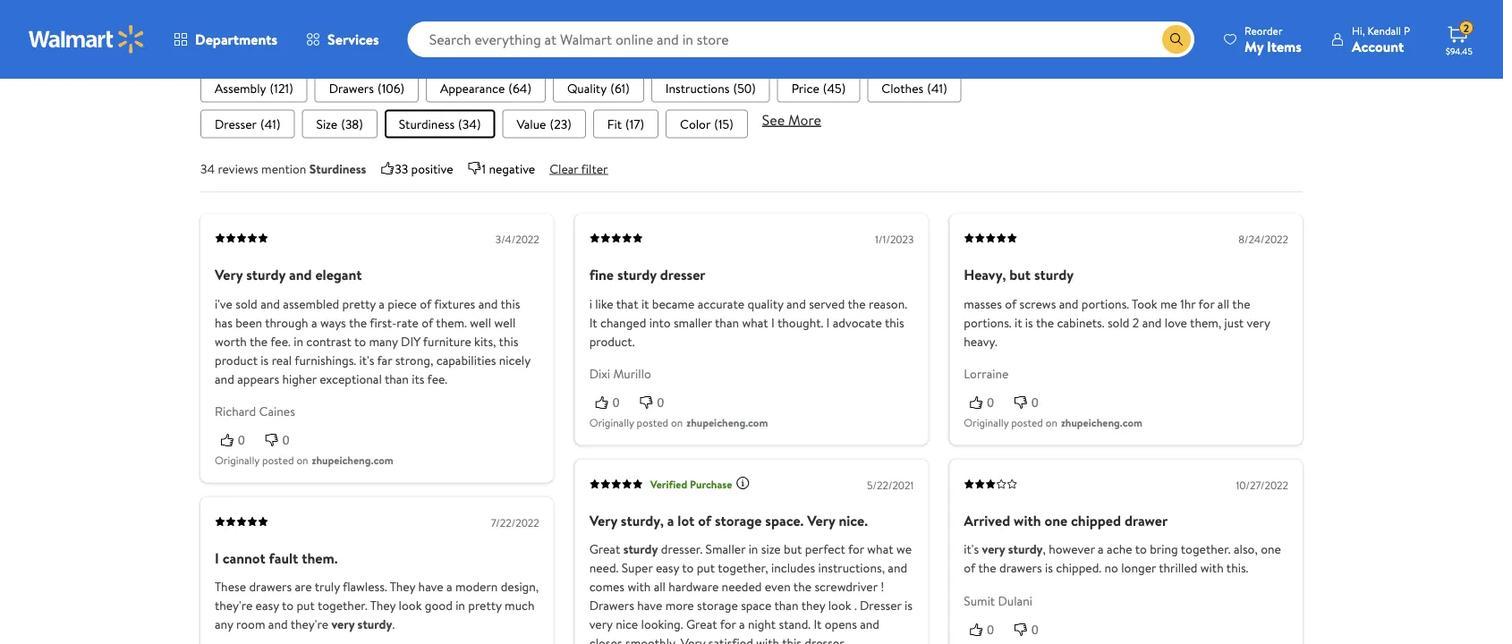 Task type: describe. For each thing, give the bounding box(es) containing it.
sturdy left however
[[1008, 541, 1043, 558]]

reorder
[[1245, 23, 1283, 38]]

originally posted on zhupeicheng.com for and
[[215, 453, 393, 468]]

1 negative
[[482, 160, 535, 177]]

and right fixtures
[[478, 295, 498, 312]]

appearance (64)
[[440, 79, 531, 96]]

the up just
[[1233, 295, 1251, 312]]

sumit
[[964, 592, 995, 610]]

posted for sturdy
[[1011, 415, 1043, 430]]

1 horizontal spatial i
[[771, 313, 775, 331]]

0 horizontal spatial .
[[392, 616, 395, 633]]

1 vertical spatial it's
[[964, 541, 979, 558]]

and down "product"
[[215, 370, 234, 387]]

cabinets.
[[1057, 313, 1105, 331]]

truly
[[315, 578, 340, 596]]

Walmart Site-Wide search field
[[408, 21, 1195, 57]]

it's very sturdy
[[964, 541, 1043, 558]]

accurate
[[698, 295, 745, 312]]

sturdiness (34)
[[399, 115, 481, 132]]

i've
[[215, 295, 233, 312]]

0 vertical spatial storage
[[715, 511, 762, 530]]

very sturdy,  a lot of storage space.  very nice.
[[589, 511, 868, 530]]

very sturdy and elegant
[[215, 265, 362, 284]]

chipped.
[[1056, 559, 1102, 577]]

on for and
[[297, 453, 308, 468]]

sturdiness inside see more list
[[399, 115, 455, 132]]

of right "lot"
[[698, 511, 711, 530]]

easy for super
[[656, 559, 679, 577]]

includes
[[771, 559, 815, 577]]

sturdy for fine sturdy dresser
[[617, 265, 657, 284]]

me
[[1161, 295, 1178, 312]]

posted for and
[[262, 453, 294, 468]]

its
[[412, 370, 425, 387]]

assembled
[[283, 295, 339, 312]]

list item containing quality
[[553, 74, 644, 102]]

2 vertical spatial for
[[720, 616, 736, 633]]

what inside i like that it became accurate quality and served the reason. it changed into smaller than what i thought. i advocate this product.
[[742, 313, 768, 331]]

sturdy for very sturdy and elegant
[[246, 265, 286, 284]]

mention
[[261, 160, 306, 177]]

great sturdy
[[589, 541, 658, 558]]

my
[[1245, 36, 1264, 56]]

nicely
[[499, 351, 531, 369]]

this inside dresser. smaller in size but perfect for what we need.  super easy to put together,  includes instructions, and comes with all hardware needed even the screwdriver  ! drawers have more storage space than they look . dresser is very nice looking.  great for a night stand.  it opens and closes smoothly.  very satisfied with this dresser.
[[782, 635, 802, 644]]

originally for very
[[215, 453, 260, 468]]

a left ways
[[311, 313, 317, 331]]

look inside dresser. smaller in size but perfect for what we need.  super easy to put together,  includes instructions, and comes with all hardware needed even the screwdriver  ! drawers have more storage space than they look . dresser is very nice looking.  great for a night stand.  it opens and closes smoothly.  very satisfied with this dresser.
[[828, 597, 852, 615]]

i
[[589, 295, 592, 312]]

also,
[[1234, 541, 1258, 558]]

to inside i've sold and assembled pretty a piece of fixtures and this has been through a ways the first-rate of them. well well worth the fee. in contrast to many diy furniture kits, this product is real furnishings. it's far strong, capabilities nicely and appears higher exceptional than its fee.
[[354, 332, 366, 350]]

reorder my items
[[1245, 23, 1302, 56]]

the down screws
[[1036, 313, 1054, 331]]

$94.45
[[1446, 45, 1473, 57]]

1 vertical spatial them.
[[302, 548, 338, 568]]

richard
[[215, 403, 256, 420]]

is inside dresser. smaller in size but perfect for what we need.  super easy to put together,  includes instructions, and comes with all hardware needed even the screwdriver  ! drawers have more storage space than they look . dresser is very nice looking.  great for a night stand.  it opens and closes smoothly.  very satisfied with this dresser.
[[905, 597, 913, 615]]

(41) for dresser (41)
[[260, 115, 281, 132]]

frequent
[[200, 35, 257, 55]]

instructions (50)
[[666, 79, 756, 96]]

0 horizontal spatial they're
[[215, 597, 253, 615]]

like
[[595, 295, 614, 312]]

very up i've at the left top
[[215, 265, 243, 284]]

0 horizontal spatial dresser.
[[661, 541, 703, 558]]

hi, kendall p account
[[1352, 23, 1410, 56]]

and right opens
[[860, 616, 880, 633]]

contrast
[[306, 332, 352, 350]]

0 horizontal spatial i
[[215, 548, 219, 568]]

we
[[897, 541, 912, 558]]

0 vertical spatial portions.
[[1082, 295, 1129, 312]]

pretty inside i've sold and assembled pretty a piece of fixtures and this has been through a ways the first-rate of them. well well worth the fee. in contrast to many diy furniture kits, this product is real furnishings. it's far strong, capabilities nicely and appears higher exceptional than its fee.
[[342, 295, 376, 312]]

34 reviews mention sturdiness
[[200, 160, 366, 177]]

this up nicely
[[499, 332, 518, 350]]

and up assembled
[[289, 265, 312, 284]]

walmart image
[[29, 25, 145, 54]]

appears
[[237, 370, 279, 387]]

33
[[395, 160, 408, 177]]

1 vertical spatial sturdiness
[[309, 160, 366, 177]]

product
[[215, 351, 258, 369]]

ache
[[1107, 541, 1133, 558]]

on for dresser
[[671, 415, 683, 430]]

through
[[265, 313, 308, 331]]

sold inside masses of screws and portions. took me 1hr for all the portions. it is the cabinets. sold 2 and love them, just very heavy.
[[1108, 313, 1130, 331]]

product.
[[589, 332, 635, 350]]

has
[[215, 313, 233, 331]]

this right fixtures
[[501, 295, 520, 312]]

size
[[761, 541, 781, 558]]

zhupeicheng.com for fine sturdy dresser
[[687, 415, 768, 430]]

negative
[[489, 160, 535, 177]]

0 vertical spatial great
[[589, 541, 620, 558]]

list item containing dresser
[[200, 109, 295, 138]]

1 horizontal spatial dresser.
[[805, 635, 846, 644]]

it inside i like that it became accurate quality and served the reason. it changed into smaller than what i thought. i advocate this product.
[[642, 295, 649, 312]]

services
[[328, 30, 379, 49]]

assembly (121)
[[215, 79, 293, 96]]

put for drawers
[[297, 597, 315, 615]]

it inside masses of screws and portions. took me 1hr for all the portions. it is the cabinets. sold 2 and love them, just very heavy.
[[1015, 313, 1022, 331]]

great inside dresser. smaller in size but perfect for what we need.  super easy to put together,  includes instructions, and comes with all hardware needed even the screwdriver  ! drawers have more storage space than they look . dresser is very nice looking.  great for a night stand.  it opens and closes smoothly.  very satisfied with this dresser.
[[686, 616, 717, 633]]

design,
[[501, 578, 539, 596]]

in inside dresser. smaller in size but perfect for what we need.  super easy to put together,  includes instructions, and comes with all hardware needed even the screwdriver  ! drawers have more storage space than they look . dresser is very nice looking.  great for a night stand.  it opens and closes smoothly.  very satisfied with this dresser.
[[749, 541, 758, 558]]

to inside dresser. smaller in size but perfect for what we need.  super easy to put together,  includes instructions, and comes with all hardware needed even the screwdriver  ! drawers have more storage space than they look . dresser is very nice looking.  great for a night stand.  it opens and closes smoothly.  very satisfied with this dresser.
[[682, 559, 694, 577]]

(50)
[[733, 79, 756, 96]]

list item containing sturdiness
[[385, 109, 495, 138]]

it inside dresser. smaller in size but perfect for what we need.  super easy to put together,  includes instructions, and comes with all hardware needed even the screwdriver  ! drawers have more storage space than they look . dresser is very nice looking.  great for a night stand.  it opens and closes smoothly.  very satisfied with this dresser.
[[814, 616, 822, 633]]

drawers inside list item
[[329, 79, 374, 96]]

1 horizontal spatial fee.
[[427, 370, 448, 387]]

see more list
[[200, 109, 1303, 138]]

that
[[616, 295, 639, 312]]

and up through
[[261, 295, 280, 312]]

with inside , however a ache to bring together. also, one of the drawers is chipped. no longer thrilled with this.
[[1201, 559, 1224, 577]]

very up great sturdy
[[589, 511, 617, 530]]

1 horizontal spatial they're
[[291, 616, 328, 633]]

bring
[[1150, 541, 1178, 558]]

(17)
[[626, 115, 644, 132]]

have inside dresser. smaller in size but perfect for what we need.  super easy to put together,  includes instructions, and comes with all hardware needed even the screwdriver  ! drawers have more storage space than they look . dresser is very nice looking.  great for a night stand.  it opens and closes smoothly.  very satisfied with this dresser.
[[637, 597, 663, 615]]

1 vertical spatial for
[[848, 541, 864, 558]]

size
[[316, 115, 337, 132]]

murillo
[[613, 365, 651, 382]]

much
[[505, 597, 535, 615]]

see more
[[762, 109, 821, 129]]

very inside masses of screws and portions. took me 1hr for all the portions. it is the cabinets. sold 2 and love them, just very heavy.
[[1247, 313, 1270, 331]]

very up perfect
[[807, 511, 835, 530]]

list containing assembly
[[200, 74, 1303, 102]]

heavy,
[[964, 265, 1006, 284]]

very down the arrived
[[982, 541, 1005, 558]]

ways
[[320, 313, 346, 331]]

is inside i've sold and assembled pretty a piece of fixtures and this has been through a ways the first-rate of them. well well worth the fee. in contrast to many diy furniture kits, this product is real furnishings. it's far strong, capabilities nicely and appears higher exceptional than its fee.
[[261, 351, 269, 369]]

night
[[748, 616, 776, 633]]

heavy, but sturdy
[[964, 265, 1074, 284]]

of right piece
[[420, 295, 431, 312]]

instructions
[[666, 79, 730, 96]]

flawless.
[[343, 578, 387, 596]]

of inside , however a ache to bring together. also, one of the drawers is chipped. no longer thrilled with this.
[[964, 559, 976, 577]]

look inside these drawers are truly flawless. they have a modern design, they're easy to put together. they look good in pretty much any room and they're
[[399, 597, 422, 615]]

value
[[517, 115, 546, 132]]

dresser inside dresser. smaller in size but perfect for what we need.  super easy to put together,  includes instructions, and comes with all hardware needed even the screwdriver  ! drawers have more storage space than they look . dresser is very nice looking.  great for a night stand.  it opens and closes smoothly.  very satisfied with this dresser.
[[860, 597, 902, 615]]

pretty inside these drawers are truly flawless. they have a modern design, they're easy to put together. they look good in pretty much any room and they're
[[468, 597, 502, 615]]

this.
[[1227, 559, 1249, 577]]

together,
[[718, 559, 768, 577]]

7/22/2022
[[491, 515, 539, 530]]

departments button
[[159, 18, 292, 61]]

exceptional
[[320, 370, 382, 387]]

the right ways
[[349, 313, 367, 331]]

no
[[1105, 559, 1119, 577]]

than inside i've sold and assembled pretty a piece of fixtures and this has been through a ways the first-rate of them. well well worth the fee. in contrast to many diy furniture kits, this product is real furnishings. it's far strong, capabilities nicely and appears higher exceptional than its fee.
[[385, 370, 409, 387]]

been
[[236, 313, 262, 331]]

search icon image
[[1170, 32, 1184, 47]]

together. inside , however a ache to bring together. also, one of the drawers is chipped. no longer thrilled with this.
[[1181, 541, 1231, 558]]

color
[[680, 115, 711, 132]]

price
[[792, 79, 820, 96]]

dulani
[[998, 592, 1033, 610]]

any
[[215, 616, 233, 633]]

items
[[1267, 36, 1302, 56]]

have inside these drawers are truly flawless. they have a modern design, they're easy to put together. they look good in pretty much any room and they're
[[418, 578, 444, 596]]

and down took
[[1142, 313, 1162, 331]]

it's inside i've sold and assembled pretty a piece of fixtures and this has been through a ways the first-rate of them. well well worth the fee. in contrast to many diy furniture kits, this product is real furnishings. it's far strong, capabilities nicely and appears higher exceptional than its fee.
[[359, 351, 374, 369]]

1 vertical spatial they
[[370, 597, 396, 615]]

first-
[[370, 313, 397, 331]]

sturdy for very sturdy .
[[358, 616, 392, 633]]

lot
[[678, 511, 695, 530]]

of right the rate
[[422, 313, 433, 331]]

size (38)
[[316, 115, 363, 132]]

i like that it became accurate quality and served the reason. it changed into smaller than what i thought. i advocate this product.
[[589, 295, 907, 350]]

them,
[[1190, 313, 1222, 331]]

the down been
[[250, 332, 268, 350]]

is inside masses of screws and portions. took me 1hr for all the portions. it is the cabinets. sold 2 and love them, just very heavy.
[[1025, 313, 1033, 331]]

0 vertical spatial but
[[1010, 265, 1031, 284]]

very down truly
[[331, 616, 355, 633]]

assembly
[[215, 79, 266, 96]]

however
[[1049, 541, 1095, 558]]

list item containing value
[[502, 109, 586, 138]]

them. inside i've sold and assembled pretty a piece of fixtures and this has been through a ways the first-rate of them. well well worth the fee. in contrast to many diy furniture kits, this product is real furnishings. it's far strong, capabilities nicely and appears higher exceptional than its fee.
[[436, 313, 467, 331]]

and up "cabinets."
[[1059, 295, 1079, 312]]

to inside , however a ache to bring together. also, one of the drawers is chipped. no longer thrilled with this.
[[1135, 541, 1147, 558]]

0 vertical spatial fee.
[[271, 332, 291, 350]]

smoothly.
[[625, 635, 678, 644]]

services button
[[292, 18, 393, 61]]



Task type: vqa. For each thing, say whether or not it's contained in the screenshot.


Task type: locate. For each thing, give the bounding box(es) containing it.
i down served
[[826, 313, 830, 331]]

to inside these drawers are truly flawless. they have a modern design, they're easy to put together. they look good in pretty much any room and they're
[[282, 597, 294, 615]]

originally posted on zhupeicheng.com for sturdy
[[964, 415, 1143, 430]]

put for smaller
[[697, 559, 715, 577]]

and
[[289, 265, 312, 284], [261, 295, 280, 312], [478, 295, 498, 312], [787, 295, 806, 312], [1059, 295, 1079, 312], [1142, 313, 1162, 331], [215, 370, 234, 387], [888, 559, 908, 577], [268, 616, 288, 633], [860, 616, 880, 633]]

fault
[[269, 548, 298, 568]]

2 horizontal spatial posted
[[1011, 415, 1043, 430]]

all up more
[[654, 578, 666, 596]]

drawers down i cannot fault them. on the bottom left of page
[[249, 578, 292, 596]]

1 horizontal spatial on
[[671, 415, 683, 430]]

them. down fixtures
[[436, 313, 467, 331]]

1 vertical spatial have
[[637, 597, 663, 615]]

1 horizontal spatial zhupeicheng.com
[[687, 415, 768, 430]]

fine sturdy dresser
[[589, 265, 706, 284]]

1 vertical spatial dresser.
[[805, 635, 846, 644]]

1 horizontal spatial drawers
[[1000, 559, 1042, 577]]

this inside i like that it became accurate quality and served the reason. it changed into smaller than what i thought. i advocate this product.
[[885, 313, 904, 331]]

a inside , however a ache to bring together. also, one of the drawers is chipped. no longer thrilled with this.
[[1098, 541, 1104, 558]]

these drawers are truly flawless. they have a modern design, they're easy to put together. they look good in pretty much any room and they're
[[215, 578, 539, 633]]

have
[[418, 578, 444, 596], [637, 597, 663, 615]]

1 vertical spatial portions.
[[964, 313, 1012, 331]]

originally
[[589, 415, 634, 430], [964, 415, 1009, 430], [215, 453, 260, 468]]

list item
[[200, 74, 308, 102], [315, 74, 419, 102], [426, 74, 546, 102], [553, 74, 644, 102], [651, 74, 770, 102], [777, 74, 860, 102], [867, 74, 962, 102], [200, 109, 295, 138], [302, 109, 377, 138], [385, 109, 495, 138], [502, 109, 586, 138], [593, 109, 659, 138], [666, 109, 748, 138]]

easy for they're
[[256, 597, 279, 615]]

put
[[697, 559, 715, 577], [297, 597, 315, 615]]

1hr
[[1181, 295, 1196, 312]]

1 vertical spatial what
[[867, 541, 894, 558]]

sold up been
[[236, 295, 258, 312]]

very down looking. in the bottom left of the page
[[681, 635, 706, 644]]

1/1/2023
[[875, 232, 914, 247]]

1 horizontal spatial pretty
[[468, 597, 502, 615]]

they
[[390, 578, 415, 596], [370, 597, 396, 615]]

0 horizontal spatial easy
[[256, 597, 279, 615]]

masses of screws and portions. took me 1hr for all the portions. it is the cabinets. sold 2 and love them, just very heavy.
[[964, 295, 1270, 350]]

1 vertical spatial drawers
[[589, 597, 634, 615]]

originally posted on zhupeicheng.com for dresser
[[589, 415, 768, 430]]

list item down assembly (121)
[[200, 109, 295, 138]]

34
[[200, 160, 215, 177]]

0 horizontal spatial originally posted on zhupeicheng.com
[[215, 453, 393, 468]]

than inside i like that it became accurate quality and served the reason. it changed into smaller than what i thought. i advocate this product.
[[715, 313, 739, 331]]

. inside dresser. smaller in size but perfect for what we need.  super easy to put together,  includes instructions, and comes with all hardware needed even the screwdriver  ! drawers have more storage space than they look . dresser is very nice looking.  great for a night stand.  it opens and closes smoothly.  very satisfied with this dresser.
[[855, 597, 857, 615]]

together. down truly
[[318, 597, 368, 615]]

1 horizontal spatial than
[[715, 313, 739, 331]]

it
[[589, 313, 597, 331], [814, 616, 822, 633]]

what down quality
[[742, 313, 768, 331]]

sturdy up screws
[[1034, 265, 1074, 284]]

list item containing size
[[302, 109, 377, 138]]

a up first-
[[379, 295, 385, 312]]

quality
[[567, 79, 607, 96]]

list item up more
[[777, 74, 860, 102]]

took
[[1132, 295, 1158, 312]]

1 horizontal spatial drawers
[[589, 597, 634, 615]]

sold right "cabinets."
[[1108, 313, 1130, 331]]

and up thought. on the right
[[787, 295, 806, 312]]

1 horizontal spatial .
[[855, 597, 857, 615]]

but inside dresser. smaller in size but perfect for what we need.  super easy to put together,  includes instructions, and comes with all hardware needed even the screwdriver  ! drawers have more storage space than they look . dresser is very nice looking.  great for a night stand.  it opens and closes smoothly.  very satisfied with this dresser.
[[784, 541, 802, 558]]

drawers (106)
[[329, 79, 404, 96]]

they're
[[215, 597, 253, 615], [291, 616, 328, 633]]

have up looking. in the bottom left of the page
[[637, 597, 663, 615]]

with down super
[[628, 578, 651, 596]]

for inside masses of screws and portions. took me 1hr for all the portions. it is the cabinets. sold 2 and love them, just very heavy.
[[1199, 295, 1215, 312]]

satisfied
[[709, 635, 753, 644]]

of up sumit
[[964, 559, 976, 577]]

0 horizontal spatial great
[[589, 541, 620, 558]]

1 horizontal spatial look
[[828, 597, 852, 615]]

great up "need."
[[589, 541, 620, 558]]

than inside dresser. smaller in size but perfect for what we need.  super easy to put together,  includes instructions, and comes with all hardware needed even the screwdriver  ! drawers have more storage space than they look . dresser is very nice looking.  great for a night stand.  it opens and closes smoothly.  very satisfied with this dresser.
[[775, 597, 799, 615]]

very right just
[[1247, 313, 1270, 331]]

1 horizontal spatial it
[[1015, 313, 1022, 331]]

(41) for clothes (41)
[[927, 79, 947, 96]]

1 look from the left
[[399, 597, 422, 615]]

with
[[1014, 511, 1041, 530], [1201, 559, 1224, 577], [628, 578, 651, 596], [756, 635, 779, 644]]

1 vertical spatial sold
[[1108, 313, 1130, 331]]

all inside masses of screws and portions. took me 1hr for all the portions. it is the cabinets. sold 2 and love them, just very heavy.
[[1218, 295, 1230, 312]]

very inside dresser. smaller in size but perfect for what we need.  super easy to put together,  includes instructions, and comes with all hardware needed even the screwdriver  ! drawers have more storage space than they look . dresser is very nice looking.  great for a night stand.  it opens and closes smoothly.  very satisfied with this dresser.
[[681, 635, 706, 644]]

dresser. down opens
[[805, 635, 846, 644]]

0 vertical spatial sold
[[236, 295, 258, 312]]

than
[[715, 313, 739, 331], [385, 370, 409, 387], [775, 597, 799, 615]]

it inside i like that it became accurate quality and served the reason. it changed into smaller than what i thought. i advocate this product.
[[589, 313, 597, 331]]

it down the they
[[814, 616, 822, 633]]

look
[[399, 597, 422, 615], [828, 597, 852, 615]]

1 horizontal spatial originally
[[589, 415, 634, 430]]

1 horizontal spatial sold
[[1108, 313, 1130, 331]]

nice.
[[839, 511, 868, 530]]

for up instructions,
[[848, 541, 864, 558]]

sturdiness left '(34)'
[[399, 115, 455, 132]]

1 vertical spatial great
[[686, 616, 717, 633]]

than down accurate
[[715, 313, 739, 331]]

the inside , however a ache to bring together. also, one of the drawers is chipped. no longer thrilled with this.
[[978, 559, 997, 577]]

is down we
[[905, 597, 913, 615]]

caines
[[259, 403, 295, 420]]

list item up (38)
[[315, 74, 419, 102]]

sturdy up that
[[617, 265, 657, 284]]

put down the are
[[297, 597, 315, 615]]

easy inside these drawers are truly flawless. they have a modern design, they're easy to put together. they look good in pretty much any room and they're
[[256, 597, 279, 615]]

2 vertical spatial in
[[456, 597, 465, 615]]

furniture
[[423, 332, 471, 350]]

1 horizontal spatial have
[[637, 597, 663, 615]]

list
[[200, 74, 1303, 102]]

fixtures
[[434, 295, 475, 312]]

and down we
[[888, 559, 908, 577]]

for
[[1199, 295, 1215, 312], [848, 541, 864, 558], [720, 616, 736, 633]]

very sturdy .
[[331, 616, 395, 633]]

pretty up first-
[[342, 295, 376, 312]]

i
[[771, 313, 775, 331], [826, 313, 830, 331], [215, 548, 219, 568]]

far
[[377, 351, 392, 369]]

0 horizontal spatial sturdiness
[[309, 160, 366, 177]]

list item up dresser (41)
[[200, 74, 308, 102]]

one inside , however a ache to bring together. also, one of the drawers is chipped. no longer thrilled with this.
[[1261, 541, 1281, 558]]

with down 'night'
[[756, 635, 779, 644]]

1 vertical spatial they're
[[291, 616, 328, 633]]

0 horizontal spatial together.
[[318, 597, 368, 615]]

0 horizontal spatial for
[[720, 616, 736, 633]]

2 horizontal spatial in
[[749, 541, 758, 558]]

2 inside masses of screws and portions. took me 1hr for all the portions. it is the cabinets. sold 2 and love them, just very heavy.
[[1133, 313, 1139, 331]]

drawers
[[329, 79, 374, 96], [589, 597, 634, 615]]

in
[[294, 332, 303, 350], [749, 541, 758, 558], [456, 597, 465, 615]]

dresser. smaller in size but perfect for what we need.  super easy to put together,  includes instructions, and comes with all hardware needed even the screwdriver  ! drawers have more storage space than they look . dresser is very nice looking.  great for a night stand.  it opens and closes smoothly.  very satisfied with this dresser.
[[589, 541, 913, 644]]

1 horizontal spatial great
[[686, 616, 717, 633]]

0 horizontal spatial what
[[742, 313, 768, 331]]

in left size
[[749, 541, 758, 558]]

0 horizontal spatial all
[[654, 578, 666, 596]]

very up closes
[[589, 616, 613, 633]]

1 vertical spatial it
[[814, 616, 822, 633]]

list item containing fit
[[593, 109, 659, 138]]

value (23)
[[517, 115, 572, 132]]

0 horizontal spatial sold
[[236, 295, 258, 312]]

storage
[[715, 511, 762, 530], [697, 597, 738, 615]]

a up satisfied
[[739, 616, 745, 633]]

and inside these drawers are truly flawless. they have a modern design, they're easy to put together. they look good in pretty much any room and they're
[[268, 616, 288, 633]]

a
[[379, 295, 385, 312], [311, 313, 317, 331], [667, 511, 674, 530], [1098, 541, 1104, 558], [447, 578, 452, 596], [739, 616, 745, 633]]

elegant
[[315, 265, 362, 284]]

(121)
[[270, 79, 293, 96]]

what left we
[[867, 541, 894, 558]]

0 horizontal spatial well
[[470, 313, 491, 331]]

1 vertical spatial one
[[1261, 541, 1281, 558]]

1 horizontal spatial easy
[[656, 559, 679, 577]]

easy inside dresser. smaller in size but perfect for what we need.  super easy to put together,  includes instructions, and comes with all hardware needed even the screwdriver  ! drawers have more storage space than they look . dresser is very nice looking.  great for a night stand.  it opens and closes smoothly.  very satisfied with this dresser.
[[656, 559, 679, 577]]

together.
[[1181, 541, 1231, 558], [318, 597, 368, 615]]

0 vertical spatial together.
[[1181, 541, 1231, 558]]

is down ,
[[1045, 559, 1053, 577]]

but up includes
[[784, 541, 802, 558]]

drawers inside , however a ache to bring together. also, one of the drawers is chipped. no longer thrilled with this.
[[1000, 559, 1042, 577]]

this down 'reason.'
[[885, 313, 904, 331]]

in down through
[[294, 332, 303, 350]]

1 vertical spatial (41)
[[260, 115, 281, 132]]

3/4/2022
[[496, 232, 539, 247]]

dresser inside list item
[[215, 115, 257, 132]]

0 vertical spatial what
[[742, 313, 768, 331]]

drawers inside these drawers are truly flawless. they have a modern design, they're easy to put together. they look good in pretty much any room and they're
[[249, 578, 292, 596]]

sturdiness down size (38)
[[309, 160, 366, 177]]

i left cannot
[[215, 548, 219, 568]]

and inside i like that it became accurate quality and served the reason. it changed into smaller than what i thought. i advocate this product.
[[787, 295, 806, 312]]

well
[[470, 313, 491, 331], [494, 313, 516, 331]]

i cannot fault them.
[[215, 548, 338, 568]]

0 vertical spatial than
[[715, 313, 739, 331]]

originally posted on zhupeicheng.com up verified
[[589, 415, 768, 430]]

(15)
[[714, 115, 734, 132]]

easy right super
[[656, 559, 679, 577]]

1 horizontal spatial 2
[[1464, 20, 1470, 36]]

but up screws
[[1010, 265, 1031, 284]]

rate
[[397, 313, 419, 331]]

list item containing instructions
[[651, 74, 770, 102]]

are
[[295, 578, 312, 596]]

to down fault at the bottom left
[[282, 597, 294, 615]]

than up stand.
[[775, 597, 799, 615]]

0 vertical spatial sturdiness
[[399, 115, 455, 132]]

of
[[420, 295, 431, 312], [1005, 295, 1017, 312], [422, 313, 433, 331], [698, 511, 711, 530], [964, 559, 976, 577]]

verified purchase information image
[[736, 476, 750, 491]]

became
[[652, 295, 695, 312]]

pretty down modern
[[468, 597, 502, 615]]

0 horizontal spatial drawers
[[249, 578, 292, 596]]

dixi murillo
[[589, 365, 651, 382]]

0 vertical spatial in
[[294, 332, 303, 350]]

(64)
[[509, 79, 531, 96]]

1 horizontal spatial well
[[494, 313, 516, 331]]

look up opens
[[828, 597, 852, 615]]

is down screws
[[1025, 313, 1033, 331]]

dresser down ! on the bottom of the page
[[860, 597, 902, 615]]

reason.
[[869, 295, 907, 312]]

1 horizontal spatial portions.
[[1082, 295, 1129, 312]]

originally down dixi murillo
[[589, 415, 634, 430]]

(41) inside list
[[927, 79, 947, 96]]

a inside dresser. smaller in size but perfect for what we need.  super easy to put together,  includes instructions, and comes with all hardware needed even the screwdriver  ! drawers have more storage space than they look . dresser is very nice looking.  great for a night stand.  it opens and closes smoothly.  very satisfied with this dresser.
[[739, 616, 745, 633]]

0 vertical spatial they're
[[215, 597, 253, 615]]

it's down the arrived
[[964, 541, 979, 558]]

0 horizontal spatial one
[[1045, 511, 1068, 530]]

originally down lorraine
[[964, 415, 1009, 430]]

comes
[[589, 578, 625, 596]]

the inside dresser. smaller in size but perfect for what we need.  super easy to put together,  includes instructions, and comes with all hardware needed even the screwdriver  ! drawers have more storage space than they look . dresser is very nice looking.  great for a night stand.  it opens and closes smoothly.  very satisfied with this dresser.
[[794, 578, 812, 596]]

portions. up "cabinets."
[[1082, 295, 1129, 312]]

0 vertical spatial drawers
[[329, 79, 374, 96]]

0 horizontal spatial it's
[[359, 351, 374, 369]]

posted
[[637, 415, 669, 430], [1011, 415, 1043, 430], [262, 453, 294, 468]]

(41) inside see more list
[[260, 115, 281, 132]]

sold inside i've sold and assembled pretty a piece of fixtures and this has been through a ways the first-rate of them. well well worth the fee. in contrast to many diy furniture kits, this product is real furnishings. it's far strong, capabilities nicely and appears higher exceptional than its fee.
[[236, 295, 258, 312]]

in inside these drawers are truly flawless. they have a modern design, they're easy to put together. they look good in pretty much any room and they're
[[456, 597, 465, 615]]

0 horizontal spatial on
[[297, 453, 308, 468]]

0 button
[[589, 393, 634, 411], [634, 393, 679, 411], [964, 393, 1009, 411], [1009, 393, 1053, 411], [215, 431, 259, 449], [259, 431, 304, 449], [964, 620, 1009, 639], [1009, 620, 1053, 639]]

than left the its on the left of the page
[[385, 370, 409, 387]]

hardware
[[669, 578, 719, 596]]

to up 'hardware'
[[682, 559, 694, 577]]

list item down instructions (50)
[[666, 109, 748, 138]]

arrived
[[964, 511, 1011, 530]]

1 well from the left
[[470, 313, 491, 331]]

1 horizontal spatial dresser
[[860, 597, 902, 615]]

piece
[[388, 295, 417, 312]]

advocate
[[833, 313, 882, 331]]

list item down (61)
[[593, 109, 659, 138]]

0 vertical spatial they
[[390, 578, 415, 596]]

0 horizontal spatial originally
[[215, 453, 260, 468]]

2 horizontal spatial i
[[826, 313, 830, 331]]

what inside dresser. smaller in size but perfect for what we need.  super easy to put together,  includes instructions, and comes with all hardware needed even the screwdriver  ! drawers have more storage space than they look . dresser is very nice looking.  great for a night stand.  it opens and closes smoothly.  very satisfied with this dresser.
[[867, 541, 894, 558]]

1 vertical spatial easy
[[256, 597, 279, 615]]

look left "good"
[[399, 597, 422, 615]]

arrived with one chipped drawer
[[964, 511, 1168, 530]]

0 vertical spatial 2
[[1464, 20, 1470, 36]]

0 horizontal spatial in
[[294, 332, 303, 350]]

1 vertical spatial drawers
[[249, 578, 292, 596]]

0 vertical spatial put
[[697, 559, 715, 577]]

a left "lot"
[[667, 511, 674, 530]]

1 vertical spatial pretty
[[468, 597, 502, 615]]

a inside these drawers are truly flawless. they have a modern design, they're easy to put together. they look good in pretty much any room and they're
[[447, 578, 452, 596]]

1 horizontal spatial together.
[[1181, 541, 1231, 558]]

zhupeicheng.com for very sturdy and elegant
[[312, 453, 393, 468]]

1 vertical spatial than
[[385, 370, 409, 387]]

drawers up (38)
[[329, 79, 374, 96]]

sturdy
[[246, 265, 286, 284], [617, 265, 657, 284], [1034, 265, 1074, 284], [623, 541, 658, 558], [1008, 541, 1043, 558], [358, 616, 392, 633]]

zhupeicheng.com
[[687, 415, 768, 430], [1061, 415, 1143, 430], [312, 453, 393, 468]]

with up it's very sturdy
[[1014, 511, 1041, 530]]

masses
[[964, 295, 1002, 312]]

list item containing appearance
[[426, 74, 546, 102]]

list item up '(34)'
[[426, 74, 546, 102]]

list item up fit
[[553, 74, 644, 102]]

on for sturdy
[[1046, 415, 1058, 430]]

Search search field
[[408, 21, 1195, 57]]

0 vertical spatial one
[[1045, 511, 1068, 530]]

sturdy for great sturdy
[[623, 541, 658, 558]]

2 horizontal spatial originally posted on zhupeicheng.com
[[964, 415, 1143, 430]]

list item containing drawers
[[315, 74, 419, 102]]

very inside dresser. smaller in size but perfect for what we need.  super easy to put together,  includes instructions, and comes with all hardware needed even the screwdriver  ! drawers have more storage space than they look . dresser is very nice looking.  great for a night stand.  it opens and closes smoothly.  very satisfied with this dresser.
[[589, 616, 613, 633]]

a up "good"
[[447, 578, 452, 596]]

of inside masses of screws and portions. took me 1hr for all the portions. it is the cabinets. sold 2 and love them, just very heavy.
[[1005, 295, 1017, 312]]

of left screws
[[1005, 295, 1017, 312]]

0 horizontal spatial drawers
[[329, 79, 374, 96]]

2 look from the left
[[828, 597, 852, 615]]

originally for heavy,
[[964, 415, 1009, 430]]

the inside i like that it became accurate quality and served the reason. it changed into smaller than what i thought. i advocate this product.
[[848, 295, 866, 312]]

1 vertical spatial storage
[[697, 597, 738, 615]]

1 horizontal spatial posted
[[637, 415, 669, 430]]

fee. right the its on the left of the page
[[427, 370, 448, 387]]

portions.
[[1082, 295, 1129, 312], [964, 313, 1012, 331]]

one right also, at right bottom
[[1261, 541, 1281, 558]]

easy up room
[[256, 597, 279, 615]]

them. up truly
[[302, 548, 338, 568]]

furnishings.
[[295, 351, 356, 369]]

it down screws
[[1015, 313, 1022, 331]]

positive
[[411, 160, 453, 177]]

they right flawless.
[[390, 578, 415, 596]]

0 vertical spatial all
[[1218, 295, 1230, 312]]

list item containing assembly
[[200, 74, 308, 102]]

2 horizontal spatial originally
[[964, 415, 1009, 430]]

1 horizontal spatial all
[[1218, 295, 1230, 312]]

drawers
[[1000, 559, 1042, 577], [249, 578, 292, 596]]

real
[[272, 351, 292, 369]]

for up satisfied
[[720, 616, 736, 633]]

list item containing clothes
[[867, 74, 962, 102]]

strong,
[[395, 351, 433, 369]]

1 vertical spatial dresser
[[860, 597, 902, 615]]

is inside , however a ache to bring together. also, one of the drawers is chipped. no longer thrilled with this.
[[1045, 559, 1053, 577]]

good
[[425, 597, 453, 615]]

(41)
[[927, 79, 947, 96], [260, 115, 281, 132]]

they're down the are
[[291, 616, 328, 633]]

2 well from the left
[[494, 313, 516, 331]]

sturdy,
[[621, 511, 664, 530]]

i down quality
[[771, 313, 775, 331]]

frequent mentions
[[200, 35, 319, 55]]

put inside dresser. smaller in size but perfect for what we need.  super easy to put together,  includes instructions, and comes with all hardware needed even the screwdriver  ! drawers have more storage space than they look . dresser is very nice looking.  great for a night stand.  it opens and closes smoothly.  very satisfied with this dresser.
[[697, 559, 715, 577]]

in inside i've sold and assembled pretty a piece of fixtures and this has been through a ways the first-rate of them. well well worth the fee. in contrast to many diy furniture kits, this product is real furnishings. it's far strong, capabilities nicely and appears higher exceptional than its fee.
[[294, 332, 303, 350]]

0 vertical spatial them.
[[436, 313, 467, 331]]

served
[[809, 295, 845, 312]]

posted for dresser
[[637, 415, 669, 430]]

1 vertical spatial together.
[[318, 597, 368, 615]]

fine
[[589, 265, 614, 284]]

0 horizontal spatial put
[[297, 597, 315, 615]]

fee.
[[271, 332, 291, 350], [427, 370, 448, 387]]

drawers inside dresser. smaller in size but perfect for what we need.  super easy to put together,  includes instructions, and comes with all hardware needed even the screwdriver  ! drawers have more storage space than they look . dresser is very nice looking.  great for a night stand.  it opens and closes smoothly.  very satisfied with this dresser.
[[589, 597, 634, 615]]

it
[[642, 295, 649, 312], [1015, 313, 1022, 331]]

0 horizontal spatial have
[[418, 578, 444, 596]]

2 horizontal spatial on
[[1046, 415, 1058, 430]]

sturdy up been
[[246, 265, 286, 284]]

1 horizontal spatial it's
[[964, 541, 979, 558]]

the down it's very sturdy
[[978, 559, 997, 577]]

originally for fine
[[589, 415, 634, 430]]

sturdy up super
[[623, 541, 658, 558]]

reviews
[[218, 160, 258, 177]]

modern
[[455, 578, 498, 596]]

0 vertical spatial have
[[418, 578, 444, 596]]

storage inside dresser. smaller in size but perfect for what we need.  super easy to put together,  includes instructions, and comes with all hardware needed even the screwdriver  ! drawers have more storage space than they look . dresser is very nice looking.  great for a night stand.  it opens and closes smoothly.  very satisfied with this dresser.
[[697, 597, 738, 615]]

these
[[215, 578, 246, 596]]

1 horizontal spatial one
[[1261, 541, 1281, 558]]

list item right (45)
[[867, 74, 962, 102]]

zhupeicheng.com for heavy, but sturdy
[[1061, 415, 1143, 430]]

kendall
[[1368, 23, 1401, 38]]

0 horizontal spatial but
[[784, 541, 802, 558]]

list item containing price
[[777, 74, 860, 102]]

together. inside these drawers are truly flawless. they have a modern design, they're easy to put together. they look good in pretty much any room and they're
[[318, 597, 368, 615]]

is
[[1025, 313, 1033, 331], [261, 351, 269, 369], [1045, 559, 1053, 577], [905, 597, 913, 615]]

sturdy down flawless.
[[358, 616, 392, 633]]

1 horizontal spatial what
[[867, 541, 894, 558]]

sturdiness
[[399, 115, 455, 132], [309, 160, 366, 177]]

clothes
[[882, 79, 924, 96]]

list item containing color
[[666, 109, 748, 138]]

(41) right clothes
[[927, 79, 947, 96]]

to left many
[[354, 332, 366, 350]]

1 vertical spatial but
[[784, 541, 802, 558]]

0 vertical spatial dresser.
[[661, 541, 703, 558]]

for right 1hr
[[1199, 295, 1215, 312]]

0 horizontal spatial fee.
[[271, 332, 291, 350]]

looking.
[[641, 616, 683, 633]]

1 vertical spatial all
[[654, 578, 666, 596]]

is left real
[[261, 351, 269, 369]]

all up just
[[1218, 295, 1230, 312]]

.
[[855, 597, 857, 615], [392, 616, 395, 633]]

quality
[[748, 295, 784, 312]]

nice
[[616, 616, 638, 633]]

this
[[501, 295, 520, 312], [885, 313, 904, 331], [499, 332, 518, 350], [782, 635, 802, 644]]

0 vertical spatial it
[[589, 313, 597, 331]]

0 horizontal spatial pretty
[[342, 295, 376, 312]]

put inside these drawers are truly flawless. they have a modern design, they're easy to put together. they look good in pretty much any room and they're
[[297, 597, 315, 615]]

all inside dresser. smaller in size but perfect for what we need.  super easy to put together,  includes instructions, and comes with all hardware needed even the screwdriver  ! drawers have more storage space than they look . dresser is very nice looking.  great for a night stand.  it opens and closes smoothly.  very satisfied with this dresser.
[[654, 578, 666, 596]]

0 horizontal spatial (41)
[[260, 115, 281, 132]]



